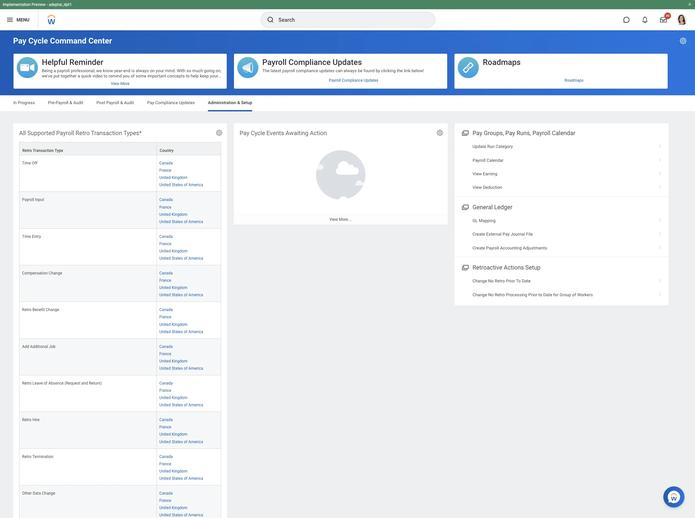 Task type: describe. For each thing, give the bounding box(es) containing it.
america for add additional job
[[188, 366, 203, 371]]

input
[[35, 198, 44, 202]]

13 united from the top
[[159, 396, 171, 400]]

9 united kingdom link from the top
[[159, 468, 187, 474]]

menu button
[[0, 9, 38, 30]]

with
[[177, 68, 185, 73]]

17 united from the top
[[159, 469, 171, 474]]

united kingdom for retro benefit change
[[159, 322, 187, 327]]

time for time off
[[22, 161, 31, 165]]

of for the united states of america link associated with payroll input
[[184, 219, 188, 224]]

row containing compensation change
[[19, 265, 221, 302]]

items selected list for retro hire
[[159, 416, 214, 444]]

15 united from the top
[[159, 432, 171, 437]]

prior inside "link"
[[506, 279, 515, 284]]

1 united from the top
[[159, 175, 171, 180]]

configure pay cycle events awaiting action image
[[436, 129, 444, 136]]

kingdom for time off
[[172, 175, 187, 180]]

united kingdom link for time off
[[159, 174, 187, 180]]

payroll down down!
[[56, 100, 69, 105]]

date inside "link"
[[522, 279, 531, 284]]

8 united kingdom from the top
[[159, 432, 187, 437]]

9 united from the top
[[159, 322, 171, 327]]

france link for retro termination
[[159, 460, 171, 466]]

france link for compensation change
[[159, 277, 171, 283]]

3 & from the left
[[237, 100, 240, 105]]

2 always from the left
[[344, 68, 357, 73]]

pay for pay cycle events awaiting action
[[240, 130, 249, 136]]

united kingdom link for retro benefit change
[[159, 321, 187, 327]]

deduction
[[483, 185, 502, 190]]

found
[[364, 68, 375, 73]]

7 kingdom from the top
[[172, 396, 187, 400]]

kingdom for compensation change
[[172, 285, 187, 290]]

items selected list for compensation change
[[159, 270, 214, 298]]

united states of america for compensation change
[[159, 293, 203, 297]]

pay for pay compliance updates
[[147, 100, 154, 105]]

change right benefit
[[46, 308, 59, 312]]

runs,
[[517, 130, 531, 136]]

on,
[[216, 68, 221, 73]]

all supported payroll retro transaction types* element
[[13, 123, 227, 518]]

0 vertical spatial updates
[[333, 58, 362, 67]]

row containing add additional job
[[19, 339, 221, 375]]

add
[[22, 344, 29, 349]]

payroll up the latest
[[262, 58, 287, 67]]

payroll input
[[22, 198, 44, 202]]

of for the united states of america link associated with add additional job
[[184, 366, 188, 371]]

hire
[[32, 418, 40, 422]]

change no retro prior to date
[[473, 279, 531, 284]]

6 united from the top
[[159, 256, 171, 261]]

kingdom for add additional job
[[172, 359, 187, 363]]

all
[[19, 130, 26, 136]]

configure this page image
[[679, 37, 687, 45]]

post
[[96, 100, 105, 105]]

2 united from the top
[[159, 183, 171, 187]]

other data change
[[22, 491, 55, 496]]

row containing retro leave of absence (request and return)
[[19, 375, 221, 412]]

0 vertical spatial payroll compliance updates
[[262, 58, 362, 67]]

pre-
[[48, 100, 56, 105]]

canada for add additional job
[[159, 344, 173, 349]]

some
[[136, 73, 146, 78]]

row containing time off
[[19, 155, 221, 192]]

12 united from the top
[[159, 366, 171, 371]]

canada link for retro hire
[[159, 416, 173, 422]]

benefit
[[32, 308, 45, 312]]

and
[[81, 381, 88, 386]]

on
[[150, 68, 155, 73]]

other
[[22, 491, 32, 496]]

menu group image for retroactive actions setup
[[460, 263, 469, 272]]

8 kingdom from the top
[[172, 432, 187, 437]]

row containing retro benefit change
[[19, 302, 221, 339]]

for
[[553, 292, 559, 297]]

united states of america link for compensation change
[[159, 291, 203, 297]]

list containing gl mapping
[[455, 214, 669, 255]]

concepts
[[167, 73, 185, 78]]

18 united from the top
[[159, 476, 171, 481]]

united kingdom for time off
[[159, 175, 187, 180]]

list for setup
[[455, 274, 669, 302]]

update
[[473, 144, 486, 149]]

payroll calendar
[[473, 158, 504, 163]]

center
[[88, 36, 112, 45]]

retro transaction type button
[[19, 142, 156, 155]]

9 united states of america link from the top
[[159, 475, 203, 481]]

row containing retro termination
[[19, 449, 221, 485]]

accounting
[[500, 245, 522, 250]]

1 horizontal spatial to
[[186, 73, 190, 78]]

of inside united kingdom united states of america
[[184, 476, 188, 481]]

tab list inside main content
[[7, 96, 689, 111]]

pay cycle command center
[[13, 36, 112, 45]]

reminder
[[69, 58, 103, 67]]

united kingdom united states of america
[[159, 469, 203, 481]]

retro left hire
[[22, 418, 31, 422]]

america inside united kingdom united states of america
[[188, 476, 203, 481]]

data
[[33, 491, 41, 496]]

link
[[404, 68, 411, 73]]

4 united from the top
[[159, 219, 171, 224]]

canada for retro leave of absence (request and return)
[[159, 381, 173, 386]]

pay cycle events awaiting action
[[240, 130, 327, 136]]

0 vertical spatial calendar
[[552, 130, 575, 136]]

earning
[[483, 171, 497, 176]]

8 united kingdom link from the top
[[159, 431, 187, 437]]

united states of america for add additional job
[[159, 366, 203, 371]]

create payroll accounting adjustments link
[[455, 241, 669, 255]]

no for processing
[[488, 292, 494, 297]]

change right the compensation
[[49, 271, 62, 276]]

france for time entry
[[159, 242, 171, 246]]

7 united from the top
[[159, 285, 171, 290]]

of for retro leave of absence (request and return) the united states of america link
[[184, 403, 188, 407]]

create external pay journal file link
[[455, 228, 669, 241]]

0 horizontal spatial updates
[[179, 100, 195, 105]]

groups,
[[484, 130, 504, 136]]

7 united kingdom link from the top
[[159, 394, 187, 400]]

chevron right image for pay groups, pay runs, payroll calendar
[[656, 142, 665, 148]]

retro benefit change
[[22, 308, 59, 312]]

clicking
[[381, 68, 396, 73]]

roadmaps link
[[455, 75, 668, 85]]

help
[[191, 73, 199, 78]]

is
[[131, 68, 135, 73]]

chevron right image inside the view earning 'link'
[[656, 169, 665, 176]]

canada for retro termination
[[159, 454, 173, 459]]

united states of america link for payroll input
[[159, 218, 203, 224]]

view deduction link
[[455, 181, 669, 194]]

canada link for compensation change
[[159, 270, 173, 276]]

retro transaction type
[[22, 148, 63, 153]]

retroactive
[[473, 264, 502, 271]]

united kingdom for time entry
[[159, 249, 187, 253]]

3 united states of america from the top
[[159, 256, 203, 261]]

roadmaps inside the roadmaps link
[[565, 78, 584, 83]]

payroll for helpful
[[57, 68, 70, 73]]

retroactive actions setup
[[473, 264, 541, 271]]

canada for retro benefit change
[[159, 308, 173, 312]]

payroll right post
[[106, 100, 119, 105]]

administration & setup
[[208, 100, 252, 105]]

france for payroll input
[[159, 205, 171, 209]]

5 states from the top
[[172, 329, 183, 334]]

united kingdom for other data change
[[159, 506, 187, 510]]

search image
[[267, 16, 275, 24]]

actions
[[504, 264, 524, 271]]

canada for time off
[[159, 161, 173, 165]]

helpful reminder
[[42, 58, 103, 67]]

kingdom for payroll input
[[172, 212, 187, 217]]

gl mapping link
[[455, 214, 669, 228]]

united kingdom link for add additional job
[[159, 358, 187, 363]]

items selected list for retro termination
[[159, 453, 214, 481]]

states for payroll input
[[172, 219, 183, 224]]

setup for administration & setup
[[241, 100, 252, 105]]

3 america from the top
[[188, 256, 203, 261]]

row containing time entry
[[19, 229, 221, 265]]

entry
[[32, 234, 41, 239]]

adjustments
[[523, 245, 547, 250]]

items selected list for time off
[[159, 160, 214, 188]]

helpful
[[42, 58, 67, 67]]

view earning link
[[455, 167, 669, 181]]

11 united from the top
[[159, 359, 171, 363]]

can
[[336, 68, 343, 73]]

16 united from the top
[[159, 440, 171, 444]]

audit for post payroll & audit
[[124, 100, 134, 105]]

down!
[[55, 79, 66, 84]]

retro hire
[[22, 418, 40, 422]]

processing
[[506, 292, 527, 297]]

pay left the runs,
[[505, 130, 515, 136]]

10 united from the top
[[159, 329, 171, 334]]

together
[[61, 73, 77, 78]]

america for payroll input
[[188, 219, 203, 224]]

of for the united states of america link for time off
[[184, 183, 188, 187]]

kingdom inside united kingdom united states of america
[[172, 469, 187, 474]]

implementation preview -   adeptai_dpt1
[[3, 2, 72, 7]]

canada link for add additional job
[[159, 343, 173, 349]]

adeptai_dpt1
[[49, 2, 72, 7]]

france for retro benefit change
[[159, 315, 171, 320]]

professional,
[[71, 68, 95, 73]]

retro down change no retro prior to date
[[495, 292, 505, 297]]

items selected list for time entry
[[159, 233, 214, 261]]

transaction inside popup button
[[33, 148, 54, 153]]

2 horizontal spatial compliance
[[342, 78, 363, 83]]

france link for time off
[[159, 167, 171, 173]]

of for 5th the united states of america link from the top of the all supported payroll retro transaction types* element
[[184, 329, 188, 334]]

3 united states of america link from the top
[[159, 255, 203, 261]]

compensation
[[22, 271, 48, 276]]

return)
[[89, 381, 102, 386]]

france for other data change
[[159, 498, 171, 503]]

canada for compensation change
[[159, 271, 173, 276]]

states for retro hire
[[172, 440, 183, 444]]

being
[[42, 68, 53, 73]]

chevron right image for pay groups, pay runs, payroll calendar
[[656, 155, 665, 162]]

1 horizontal spatial your
[[210, 73, 218, 78]]

france for retro hire
[[159, 425, 171, 430]]

france link for add additional job
[[159, 350, 171, 356]]

canada for time entry
[[159, 234, 173, 239]]

configure all supported payroll retro transaction types* image
[[216, 129, 223, 136]]

united kingdom link for other data change
[[159, 504, 187, 510]]

5 united from the top
[[159, 249, 171, 253]]

view for view earning
[[473, 171, 482, 176]]

items selected list for retro benefit change
[[159, 306, 214, 334]]

to
[[516, 279, 521, 284]]

we've
[[42, 73, 52, 78]]

leave
[[32, 381, 43, 386]]



Task type: locate. For each thing, give the bounding box(es) containing it.
payroll inside 'link'
[[473, 158, 486, 163]]

retro left termination
[[22, 454, 31, 459]]

close environment banner image
[[688, 2, 692, 6]]

4 united states of america link from the top
[[159, 291, 203, 297]]

4 row from the top
[[19, 229, 221, 265]]

8 france from the top
[[159, 425, 171, 430]]

2 horizontal spatial &
[[237, 100, 240, 105]]

create inside "link"
[[473, 245, 485, 250]]

inbox large image
[[660, 16, 667, 23]]

no down retroactive
[[488, 279, 494, 284]]

compliance
[[296, 68, 318, 73]]

view left earning
[[473, 171, 482, 176]]

add additional job
[[22, 344, 56, 349]]

6 kingdom from the top
[[172, 359, 187, 363]]

profile logan mcneil image
[[677, 15, 687, 26]]

9 canada link from the top
[[159, 453, 173, 459]]

create external pay journal file
[[473, 232, 533, 237]]

states inside united kingdom united states of america
[[172, 476, 183, 481]]

6 united states of america from the top
[[159, 366, 203, 371]]

gl mapping
[[473, 218, 496, 223]]

retro
[[76, 130, 90, 136], [22, 148, 32, 153], [495, 279, 505, 284], [495, 292, 505, 297], [22, 308, 31, 312], [22, 381, 31, 386], [22, 418, 31, 422], [22, 454, 31, 459]]

7 states from the top
[[172, 403, 183, 407]]

view left deduction
[[473, 185, 482, 190]]

3 list from the top
[[455, 274, 669, 302]]

5 kingdom from the top
[[172, 322, 187, 327]]

to
[[104, 73, 108, 78], [186, 73, 190, 78], [539, 292, 542, 297]]

1 horizontal spatial compliance
[[289, 58, 331, 67]]

roadmaps inside roadmaps button
[[483, 58, 521, 67]]

1 horizontal spatial roadmaps
[[565, 78, 584, 83]]

france link for retro leave of absence (request and return)
[[159, 387, 171, 393]]

4 canada link from the top
[[159, 270, 173, 276]]

1 horizontal spatial payroll
[[282, 68, 295, 73]]

8 united from the top
[[159, 293, 171, 297]]

action
[[310, 130, 327, 136]]

chevron right image inside update run category link
[[656, 142, 665, 148]]

change no retro processing prior to date for group of workers link
[[455, 288, 669, 302]]

of for other data change's the united states of america link
[[184, 513, 188, 518]]

america for other data change
[[188, 513, 203, 518]]

united states of america link for other data change
[[159, 512, 203, 518]]

0 horizontal spatial calendar
[[487, 158, 504, 163]]

cycle down menu
[[28, 36, 48, 45]]

8 canada from the top
[[159, 418, 173, 422]]

payroll for payroll
[[282, 68, 295, 73]]

canada link for time off
[[159, 160, 173, 165]]

pay down important at left
[[147, 100, 154, 105]]

14 united from the top
[[159, 403, 171, 407]]

events
[[267, 130, 284, 136]]

1 horizontal spatial updates
[[333, 58, 362, 67]]

Search Workday  search field
[[279, 13, 422, 27]]

pay cycle events awaiting action element
[[234, 123, 448, 225]]

9 kingdom from the top
[[172, 469, 187, 474]]

payroll up together
[[57, 68, 70, 73]]

updates up 'the latest payroll compliance updates can always be found by clicking the link below!'
[[333, 58, 362, 67]]

being a payroll professional, we know year-end is always on your mind. with so much going on, we've put together a quick video to remind you of some important concepts to help keep your stress down!
[[42, 68, 221, 84]]

view for view more ...
[[329, 217, 338, 222]]

time for time entry
[[22, 234, 31, 239]]

1 vertical spatial transaction
[[33, 148, 54, 153]]

stress
[[42, 79, 54, 84]]

more
[[339, 217, 348, 222]]

always inside being a payroll professional, we know year-end is always on your mind. with so much going on, we've put together a quick video to remind you of some important concepts to help keep your stress down!
[[136, 68, 149, 73]]

pay inside tab list
[[147, 100, 154, 105]]

1 horizontal spatial calendar
[[552, 130, 575, 136]]

1 united kingdom from the top
[[159, 175, 187, 180]]

1 united kingdom link from the top
[[159, 174, 187, 180]]

of
[[131, 73, 135, 78], [184, 183, 188, 187], [184, 219, 188, 224], [184, 256, 188, 261], [572, 292, 576, 297], [184, 293, 188, 297], [184, 329, 188, 334], [184, 366, 188, 371], [44, 381, 47, 386], [184, 403, 188, 407], [184, 440, 188, 444], [184, 476, 188, 481], [184, 513, 188, 518]]

0 vertical spatial cycle
[[28, 36, 48, 45]]

always left be
[[344, 68, 357, 73]]

1 vertical spatial list
[[455, 214, 669, 255]]

1 france from the top
[[159, 168, 171, 173]]

payroll down update
[[473, 158, 486, 163]]

menu group image
[[460, 202, 469, 211]]

10 canada from the top
[[159, 491, 173, 496]]

1 vertical spatial prior
[[528, 292, 537, 297]]

0 vertical spatial prior
[[506, 279, 515, 284]]

1 canada from the top
[[159, 161, 173, 165]]

2 vertical spatial view
[[329, 217, 338, 222]]

implementation
[[3, 2, 31, 7]]

1 vertical spatial menu group image
[[460, 263, 469, 272]]

united kingdom for compensation change
[[159, 285, 187, 290]]

2 vertical spatial updates
[[179, 100, 195, 105]]

chevron right image inside create payroll accounting adjustments "link"
[[656, 243, 665, 250]]

transaction up retro transaction type popup button
[[91, 130, 122, 136]]

menu group image for pay groups, pay runs, payroll calendar
[[460, 128, 469, 137]]

time left entry
[[22, 234, 31, 239]]

change down change no retro prior to date
[[473, 292, 487, 297]]

1 states from the top
[[172, 183, 183, 187]]

france link for payroll input
[[159, 204, 171, 209]]

type
[[55, 148, 63, 153]]

3 row from the top
[[19, 192, 221, 229]]

2 canada link from the top
[[159, 196, 173, 202]]

the
[[262, 68, 270, 73]]

canada link for retro termination
[[159, 453, 173, 459]]

0 horizontal spatial &
[[70, 100, 72, 105]]

mind.
[[165, 68, 176, 73]]

5 canada from the top
[[159, 308, 173, 312]]

5 america from the top
[[188, 329, 203, 334]]

general
[[473, 204, 493, 211]]

cycle inside "element"
[[251, 130, 265, 136]]

america for time off
[[188, 183, 203, 187]]

chevron right image inside change no retro prior to date "link"
[[656, 276, 665, 283]]

4 france from the top
[[159, 278, 171, 283]]

america for retro leave of absence (request and return)
[[188, 403, 203, 407]]

compliance down the concepts
[[155, 100, 178, 105]]

create for create external pay journal file
[[473, 232, 485, 237]]

pay down menu dropdown button
[[13, 36, 26, 45]]

menu banner
[[0, 0, 695, 30]]

the latest payroll compliance updates can always be found by clicking the link below!
[[262, 68, 424, 73]]

2 row from the top
[[19, 155, 221, 192]]

payroll inside "link"
[[486, 245, 499, 250]]

justify image
[[6, 16, 14, 24]]

4 canada from the top
[[159, 271, 173, 276]]

end
[[123, 68, 130, 73]]

chevron right image inside payroll calendar 'link'
[[656, 155, 665, 162]]

canada link for payroll input
[[159, 196, 173, 202]]

1 horizontal spatial &
[[120, 100, 123, 105]]

create down gl
[[473, 232, 485, 237]]

5 canada link from the top
[[159, 306, 173, 312]]

chevron right image for general ledger
[[656, 216, 665, 222]]

1 vertical spatial payroll compliance updates
[[329, 78, 378, 83]]

pay for pay cycle command center
[[13, 36, 26, 45]]

1 list from the top
[[455, 140, 669, 194]]

of inside being a payroll professional, we know year-end is always on your mind. with so much going on, we've put together a quick video to remind you of some important concepts to help keep your stress down!
[[131, 73, 135, 78]]

canada link for time entry
[[159, 233, 173, 239]]

to inside change no retro processing prior to date for group of workers link
[[539, 292, 542, 297]]

5 united states of america link from the top
[[159, 328, 203, 334]]

retro left leave
[[22, 381, 31, 386]]

pay
[[13, 36, 26, 45], [147, 100, 154, 105], [240, 130, 249, 136], [473, 130, 482, 136], [505, 130, 515, 136], [503, 232, 510, 237]]

5 row from the top
[[19, 265, 221, 302]]

calendar down update run category
[[487, 158, 504, 163]]

a down professional,
[[78, 73, 80, 78]]

post payroll & audit
[[96, 100, 134, 105]]

1 time from the top
[[22, 161, 31, 165]]

types*
[[124, 130, 142, 136]]

view more ...
[[329, 217, 352, 222]]

4 chevron right image from the top
[[656, 216, 665, 222]]

1 horizontal spatial prior
[[528, 292, 537, 297]]

tab list
[[7, 96, 689, 111]]

canada for retro hire
[[159, 418, 173, 422]]

1 vertical spatial setup
[[525, 264, 541, 271]]

roadmaps button
[[455, 54, 668, 79]]

payroll down external
[[486, 245, 499, 250]]

france link for other data change
[[159, 497, 171, 503]]

row containing retro hire
[[19, 412, 221, 449]]

united states of america for retro hire
[[159, 440, 203, 444]]

create inside 'link'
[[473, 232, 485, 237]]

1 create from the top
[[473, 232, 485, 237]]

20 united from the top
[[159, 513, 171, 518]]

important
[[147, 73, 166, 78]]

payroll compliance updates down be
[[329, 78, 378, 83]]

payroll right the runs,
[[533, 130, 550, 136]]

5 items selected list from the top
[[159, 306, 214, 334]]

canada for other data change
[[159, 491, 173, 496]]

to down "so"
[[186, 73, 190, 78]]

0 vertical spatial no
[[488, 279, 494, 284]]

america for retro hire
[[188, 440, 203, 444]]

3 united from the top
[[159, 212, 171, 217]]

a
[[54, 68, 56, 73], [78, 73, 80, 78]]

audit for pre-payroll & audit
[[73, 100, 83, 105]]

0 vertical spatial roadmaps
[[483, 58, 521, 67]]

united states of america for time off
[[159, 183, 203, 187]]

audit down being a payroll professional, we know year-end is always on your mind. with so much going on, we've put together a quick video to remind you of some important concepts to help keep your stress down!
[[124, 100, 134, 105]]

retro inside "link"
[[495, 279, 505, 284]]

2 vertical spatial list
[[455, 274, 669, 302]]

0 horizontal spatial prior
[[506, 279, 515, 284]]

1 horizontal spatial audit
[[124, 100, 134, 105]]

7 united kingdom from the top
[[159, 396, 187, 400]]

3 france from the top
[[159, 242, 171, 246]]

2 vertical spatial compliance
[[155, 100, 178, 105]]

update run category
[[473, 144, 513, 149]]

menu group image right configure pay cycle events awaiting action image
[[460, 128, 469, 137]]

calendar inside 'link'
[[487, 158, 504, 163]]

united states of america
[[159, 183, 203, 187], [159, 219, 203, 224], [159, 256, 203, 261], [159, 293, 203, 297], [159, 329, 203, 334], [159, 366, 203, 371], [159, 403, 203, 407], [159, 440, 203, 444], [159, 513, 203, 518]]

retro up retro transaction type popup button
[[76, 130, 90, 136]]

gl
[[473, 218, 478, 223]]

1 vertical spatial view
[[473, 185, 482, 190]]

5 united states of america from the top
[[159, 329, 203, 334]]

items selected list for payroll input
[[159, 196, 214, 224]]

france for compensation change
[[159, 278, 171, 283]]

united kingdom for add additional job
[[159, 359, 187, 363]]

1 vertical spatial time
[[22, 234, 31, 239]]

time entry
[[22, 234, 41, 239]]

pay for pay groups, pay runs, payroll calendar
[[473, 130, 482, 136]]

10 france link from the top
[[159, 497, 171, 503]]

2 no from the top
[[488, 292, 494, 297]]

below!
[[412, 68, 424, 73]]

united kingdom
[[159, 175, 187, 180], [159, 212, 187, 217], [159, 249, 187, 253], [159, 285, 187, 290], [159, 322, 187, 327], [159, 359, 187, 363], [159, 396, 187, 400], [159, 432, 187, 437], [159, 506, 187, 510]]

prior left "to"
[[506, 279, 515, 284]]

notifications large image
[[642, 16, 648, 23]]

united kingdom link for payroll input
[[159, 211, 187, 217]]

audit left post
[[73, 100, 83, 105]]

your up important at left
[[156, 68, 164, 73]]

chevron right image
[[656, 155, 665, 162], [656, 229, 665, 236], [656, 243, 665, 250], [656, 290, 665, 296]]

compliance up compliance
[[289, 58, 331, 67]]

0 vertical spatial view
[[473, 171, 482, 176]]

0 vertical spatial setup
[[241, 100, 252, 105]]

10 united kingdom link from the top
[[159, 504, 187, 510]]

payroll calendar link
[[455, 153, 669, 167]]

...
[[349, 217, 352, 222]]

united states of america link for add additional job
[[159, 365, 203, 371]]

of for the united states of america link for retro hire
[[184, 440, 188, 444]]

kingdom for time entry
[[172, 249, 187, 253]]

menu group image
[[460, 128, 469, 137], [460, 263, 469, 272]]

1 chevron right image from the top
[[656, 142, 665, 148]]

0 vertical spatial time
[[22, 161, 31, 165]]

ledger
[[494, 204, 512, 211]]

progress
[[18, 100, 35, 105]]

& for pre-payroll & audit
[[70, 100, 72, 105]]

no inside change no retro prior to date "link"
[[488, 279, 494, 284]]

4 united kingdom link from the top
[[159, 284, 187, 290]]

chevron right image inside change no retro processing prior to date for group of workers link
[[656, 290, 665, 296]]

1 vertical spatial roadmaps
[[565, 78, 584, 83]]

your
[[156, 68, 164, 73], [210, 73, 218, 78]]

united states of america for retro leave of absence (request and return)
[[159, 403, 203, 407]]

2 audit from the left
[[124, 100, 134, 105]]

no for prior
[[488, 279, 494, 284]]

8 united states of america from the top
[[159, 440, 203, 444]]

a up "put"
[[54, 68, 56, 73]]

change down retroactive
[[473, 279, 487, 284]]

0 horizontal spatial cycle
[[28, 36, 48, 45]]

no down change no retro prior to date
[[488, 292, 494, 297]]

retro inside popup button
[[22, 148, 32, 153]]

3 canada from the top
[[159, 234, 173, 239]]

absence
[[48, 381, 64, 386]]

pay right configure all supported payroll retro transaction types* 'icon'
[[240, 130, 249, 136]]

6 america from the top
[[188, 366, 203, 371]]

1 united states of america from the top
[[159, 183, 203, 187]]

workers
[[577, 292, 593, 297]]

tab list containing in progress
[[7, 96, 689, 111]]

& right post
[[120, 100, 123, 105]]

2 kingdom from the top
[[172, 212, 187, 217]]

chevron right image for retroactive actions setup
[[656, 276, 665, 283]]

create payroll accounting adjustments
[[473, 245, 547, 250]]

10 states from the top
[[172, 513, 183, 518]]

video
[[92, 73, 103, 78]]

chevron right image inside 'view deduction' link
[[656, 183, 665, 189]]

change inside change no retro processing prior to date for group of workers link
[[473, 292, 487, 297]]

to down know
[[104, 73, 108, 78]]

10 row from the top
[[19, 449, 221, 485]]

put
[[53, 73, 60, 78]]

0 horizontal spatial payroll
[[57, 68, 70, 73]]

4 items selected list from the top
[[159, 270, 214, 298]]

1 vertical spatial updates
[[364, 78, 378, 83]]

view inside 'link'
[[473, 171, 482, 176]]

time
[[22, 161, 31, 165], [22, 234, 31, 239]]

2 time from the top
[[22, 234, 31, 239]]

setup right actions
[[525, 264, 541, 271]]

change no retro processing prior to date for group of workers
[[473, 292, 593, 297]]

pay up update
[[473, 130, 482, 136]]

payroll right the latest
[[282, 68, 295, 73]]

1 horizontal spatial transaction
[[91, 130, 122, 136]]

always up some
[[136, 68, 149, 73]]

10 france from the top
[[159, 498, 171, 503]]

time left off
[[22, 161, 31, 165]]

6 united states of america link from the top
[[159, 365, 203, 371]]

date
[[522, 279, 531, 284], [543, 292, 552, 297]]

retro termination
[[22, 454, 53, 459]]

1 canada link from the top
[[159, 160, 173, 165]]

6 france link from the top
[[159, 350, 171, 356]]

states for other data change
[[172, 513, 183, 518]]

1 audit from the left
[[73, 100, 83, 105]]

row containing payroll input
[[19, 192, 221, 229]]

2 united states of america from the top
[[159, 219, 203, 224]]

category
[[496, 144, 513, 149]]

0 vertical spatial create
[[473, 232, 485, 237]]

& right pre-
[[70, 100, 72, 105]]

setup for retroactive actions setup
[[525, 264, 541, 271]]

date right "to"
[[522, 279, 531, 284]]

united states of america link for retro leave of absence (request and return)
[[159, 402, 203, 407]]

france link for time entry
[[159, 240, 171, 246]]

list containing change no retro prior to date
[[455, 274, 669, 302]]

0 horizontal spatial date
[[522, 279, 531, 284]]

quick
[[81, 73, 91, 78]]

so
[[187, 68, 191, 73]]

payroll inside row
[[22, 198, 34, 202]]

7 items selected list from the top
[[159, 380, 214, 408]]

canada link for retro leave of absence (request and return)
[[159, 380, 173, 386]]

france for add additional job
[[159, 352, 171, 356]]

0 horizontal spatial roadmaps
[[483, 58, 521, 67]]

france for retro leave of absence (request and return)
[[159, 388, 171, 393]]

change no retro prior to date link
[[455, 274, 669, 288]]

updates down found
[[364, 78, 378, 83]]

view
[[473, 171, 482, 176], [473, 185, 482, 190], [329, 217, 338, 222]]

chevron right image inside gl mapping link
[[656, 216, 665, 222]]

france for retro termination
[[159, 462, 171, 466]]

1 vertical spatial date
[[543, 292, 552, 297]]

payroll up type
[[56, 130, 74, 136]]

3 united kingdom link from the top
[[159, 247, 187, 253]]

1 horizontal spatial cycle
[[251, 130, 265, 136]]

of inside list
[[572, 292, 576, 297]]

united states of america link
[[159, 181, 203, 187], [159, 218, 203, 224], [159, 255, 203, 261], [159, 291, 203, 297], [159, 328, 203, 334], [159, 365, 203, 371], [159, 402, 203, 407], [159, 438, 203, 444], [159, 475, 203, 481], [159, 512, 203, 518]]

in
[[13, 100, 17, 105]]

kingdom
[[172, 175, 187, 180], [172, 212, 187, 217], [172, 249, 187, 253], [172, 285, 187, 290], [172, 322, 187, 327], [172, 359, 187, 363], [172, 396, 187, 400], [172, 432, 187, 437], [172, 469, 187, 474], [172, 506, 187, 510]]

preview
[[32, 2, 46, 7]]

be
[[358, 68, 363, 73]]

main content
[[0, 30, 695, 518]]

change inside change no retro prior to date "link"
[[473, 279, 487, 284]]

pay groups, pay runs, payroll calendar
[[473, 130, 575, 136]]

retro down retroactive actions setup
[[495, 279, 505, 284]]

of for 3rd the united states of america link
[[184, 256, 188, 261]]

calendar up update run category link
[[552, 130, 575, 136]]

job
[[49, 344, 56, 349]]

payroll left input
[[22, 198, 34, 202]]

time off
[[22, 161, 37, 165]]

main content containing pay cycle command center
[[0, 30, 695, 518]]

pay inside 'link'
[[503, 232, 510, 237]]

0 horizontal spatial your
[[156, 68, 164, 73]]

1 horizontal spatial setup
[[525, 264, 541, 271]]

1 items selected list from the top
[[159, 160, 214, 188]]

chevron right image for retroactive actions setup
[[656, 290, 665, 296]]

1 vertical spatial no
[[488, 292, 494, 297]]

0 horizontal spatial always
[[136, 68, 149, 73]]

kingdom for other data change
[[172, 506, 187, 510]]

1 horizontal spatial a
[[78, 73, 80, 78]]

cycle for events
[[251, 130, 265, 136]]

cycle left events
[[251, 130, 265, 136]]

going
[[204, 68, 215, 73]]

awaiting
[[286, 130, 308, 136]]

menu group image left retroactive
[[460, 263, 469, 272]]

6 france from the top
[[159, 352, 171, 356]]

keep
[[200, 73, 209, 78]]

10 canada link from the top
[[159, 490, 173, 496]]

france for time off
[[159, 168, 171, 173]]

of for compensation change's the united states of america link
[[184, 293, 188, 297]]

france link for retro benefit change
[[159, 314, 171, 320]]

4 france link from the top
[[159, 277, 171, 283]]

view inside pay cycle events awaiting action "element"
[[329, 217, 338, 222]]

view left more on the top
[[329, 217, 338, 222]]

canada for payroll input
[[159, 198, 173, 202]]

& for post payroll & audit
[[120, 100, 123, 105]]

chevron right image inside create external pay journal file 'link'
[[656, 229, 665, 236]]

change right the data
[[42, 491, 55, 496]]

0 horizontal spatial audit
[[73, 100, 83, 105]]

2 horizontal spatial updates
[[364, 78, 378, 83]]

payroll inside being a payroll professional, we know year-end is always on your mind. with so much going on, we've put together a quick video to remind you of some important concepts to help keep your stress down!
[[57, 68, 70, 73]]

8 items selected list from the top
[[159, 416, 214, 444]]

calendar
[[552, 130, 575, 136], [487, 158, 504, 163]]

items selected list for add additional job
[[159, 343, 214, 371]]

1 france link from the top
[[159, 167, 171, 173]]

chevron right image
[[656, 142, 665, 148], [656, 169, 665, 176], [656, 183, 665, 189], [656, 216, 665, 222], [656, 276, 665, 283]]

items selected list
[[159, 160, 214, 188], [159, 196, 214, 224], [159, 233, 214, 261], [159, 270, 214, 298], [159, 306, 214, 334], [159, 343, 214, 371], [159, 380, 214, 408], [159, 416, 214, 444], [159, 453, 214, 481], [159, 490, 214, 518]]

transaction up off
[[33, 148, 54, 153]]

2 horizontal spatial to
[[539, 292, 542, 297]]

united states of america for payroll input
[[159, 219, 203, 224]]

1 vertical spatial compliance
[[342, 78, 363, 83]]

updates inside payroll compliance updates link
[[364, 78, 378, 83]]

cycle for command
[[28, 36, 48, 45]]

list
[[455, 140, 669, 194], [455, 214, 669, 255], [455, 274, 669, 302]]

10 items selected list from the top
[[159, 490, 214, 518]]

your down on,
[[210, 73, 218, 78]]

1 horizontal spatial date
[[543, 292, 552, 297]]

states for time off
[[172, 183, 183, 187]]

united states of america link for retro hire
[[159, 438, 203, 444]]

row containing other data change
[[19, 485, 221, 518]]

8 france link from the top
[[159, 424, 171, 430]]

pay left journal
[[503, 232, 510, 237]]

united states of america for other data change
[[159, 513, 203, 518]]

pre-payroll & audit
[[48, 100, 83, 105]]

9 row from the top
[[19, 412, 221, 449]]

1 vertical spatial calendar
[[487, 158, 504, 163]]

create
[[473, 232, 485, 237], [473, 245, 485, 250]]

4 united kingdom from the top
[[159, 285, 187, 290]]

1 america from the top
[[188, 183, 203, 187]]

updates
[[319, 68, 335, 73]]

canada link for retro benefit change
[[159, 306, 173, 312]]

the
[[397, 68, 403, 73]]

to left for in the right of the page
[[539, 292, 542, 297]]

pay inside "element"
[[240, 130, 249, 136]]

latest
[[271, 68, 281, 73]]

france link for retro hire
[[159, 424, 171, 430]]

1 vertical spatial cycle
[[251, 130, 265, 136]]

0 vertical spatial transaction
[[91, 130, 122, 136]]

0 horizontal spatial compliance
[[155, 100, 178, 105]]

know
[[103, 68, 113, 73]]

create for create payroll accounting adjustments
[[473, 245, 485, 250]]

compensation change
[[22, 271, 62, 276]]

retro left benefit
[[22, 308, 31, 312]]

setup right administration
[[241, 100, 252, 105]]

19 united from the top
[[159, 506, 171, 510]]

united kingdom for payroll input
[[159, 212, 187, 217]]

1 vertical spatial create
[[473, 245, 485, 250]]

list containing update run category
[[455, 140, 669, 194]]

0 horizontal spatial a
[[54, 68, 56, 73]]

items selected list for other data change
[[159, 490, 214, 518]]

states for retro leave of absence (request and return)
[[172, 403, 183, 407]]

5 france link from the top
[[159, 314, 171, 320]]

prior right "processing"
[[528, 292, 537, 297]]

updates down help
[[179, 100, 195, 105]]

items selected list for retro leave of absence (request and return)
[[159, 380, 214, 408]]

much
[[192, 68, 203, 73]]

8 america from the top
[[188, 440, 203, 444]]

2 menu group image from the top
[[460, 263, 469, 272]]

2 chevron right image from the top
[[656, 229, 665, 236]]

remind
[[109, 73, 122, 78]]

5 united kingdom link from the top
[[159, 321, 187, 327]]

create up retroactive
[[473, 245, 485, 250]]

america for compensation change
[[188, 293, 203, 297]]

payroll compliance updates up compliance
[[262, 58, 362, 67]]

2 france from the top
[[159, 205, 171, 209]]

10 united states of america link from the top
[[159, 512, 203, 518]]

compliance down be
[[342, 78, 363, 83]]

no inside change no retro processing prior to date for group of workers link
[[488, 292, 494, 297]]

1 menu group image from the top
[[460, 128, 469, 137]]

11 row from the top
[[19, 485, 221, 518]]

row
[[19, 142, 221, 155], [19, 155, 221, 192], [19, 192, 221, 229], [19, 229, 221, 265], [19, 265, 221, 302], [19, 302, 221, 339], [19, 339, 221, 375], [19, 375, 221, 412], [19, 412, 221, 449], [19, 449, 221, 485], [19, 485, 221, 518]]

states for add additional job
[[172, 366, 183, 371]]

& right administration
[[237, 100, 240, 105]]

2 united kingdom link from the top
[[159, 211, 187, 217]]

1 & from the left
[[70, 100, 72, 105]]

0 vertical spatial compliance
[[289, 58, 331, 67]]

states
[[172, 183, 183, 187], [172, 219, 183, 224], [172, 256, 183, 261], [172, 293, 183, 297], [172, 329, 183, 334], [172, 366, 183, 371], [172, 403, 183, 407], [172, 440, 183, 444], [172, 476, 183, 481], [172, 513, 183, 518]]

1 chevron right image from the top
[[656, 155, 665, 162]]

7 canada from the top
[[159, 381, 173, 386]]

external
[[486, 232, 502, 237]]

always
[[136, 68, 149, 73], [344, 68, 357, 73]]

3 states from the top
[[172, 256, 183, 261]]

row containing retro transaction type
[[19, 142, 221, 155]]

0 vertical spatial date
[[522, 279, 531, 284]]

0 vertical spatial list
[[455, 140, 669, 194]]

0 vertical spatial menu group image
[[460, 128, 469, 137]]

1 horizontal spatial always
[[344, 68, 357, 73]]

payroll down can
[[329, 78, 341, 83]]

date left for in the right of the page
[[543, 292, 552, 297]]

0 horizontal spatial setup
[[241, 100, 252, 105]]

0 horizontal spatial to
[[104, 73, 108, 78]]

-
[[47, 2, 48, 7]]

view for view deduction
[[473, 185, 482, 190]]

retro up time off
[[22, 148, 32, 153]]

0 horizontal spatial transaction
[[33, 148, 54, 153]]

3 france link from the top
[[159, 240, 171, 246]]



Task type: vqa. For each thing, say whether or not it's contained in the screenshot.
bottom LOGAN
no



